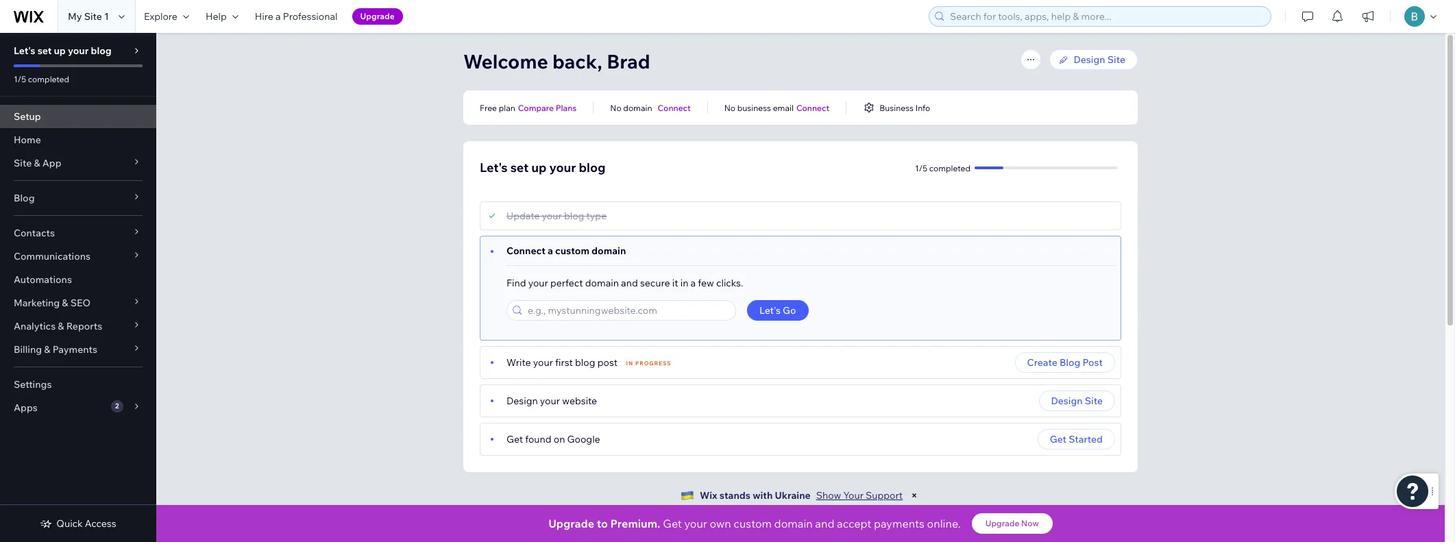 Task type: vqa. For each thing, say whether or not it's contained in the screenshot.
1st 20, from the bottom
no



Task type: describe. For each thing, give the bounding box(es) containing it.
help
[[206, 10, 227, 23]]

setup link
[[0, 105, 156, 128]]

welcome
[[464, 49, 548, 73]]

communications button
[[0, 245, 156, 268]]

design inside button
[[1052, 395, 1083, 407]]

to
[[597, 517, 608, 531]]

contacts
[[14, 227, 55, 239]]

domain down brad in the top of the page
[[624, 103, 653, 113]]

post
[[598, 357, 618, 369]]

blog inside button
[[1060, 357, 1081, 369]]

reports
[[66, 320, 102, 333]]

in
[[626, 360, 634, 367]]

domain up find your perfect domain and secure it in a few clicks.
[[592, 245, 626, 257]]

design site button
[[1039, 391, 1116, 411]]

create blog post
[[1028, 357, 1103, 369]]

design down search for tools, apps, help & more... field
[[1074, 53, 1106, 66]]

hire a professional
[[255, 10, 338, 23]]

business
[[880, 103, 914, 113]]

1 vertical spatial and
[[816, 517, 835, 531]]

payments
[[874, 517, 925, 531]]

analytics & reports button
[[0, 315, 156, 338]]

back,
[[553, 49, 603, 73]]

sidebar element
[[0, 33, 156, 542]]

a for custom
[[548, 245, 553, 257]]

secure
[[640, 277, 670, 289]]

business info button
[[863, 101, 931, 114]]

compare plans link
[[518, 101, 577, 114]]

site inside dropdown button
[[14, 157, 32, 169]]

progress
[[636, 360, 672, 367]]

no for no business email connect
[[725, 103, 736, 113]]

automations
[[14, 274, 72, 286]]

ukraine
[[775, 490, 811, 502]]

& for site
[[34, 157, 40, 169]]

upgrade for upgrade now
[[986, 518, 1020, 529]]

domain right the perfect
[[586, 277, 619, 289]]

marketing & seo
[[14, 297, 91, 309]]

upgrade button
[[352, 8, 403, 25]]

your right the update on the left
[[542, 210, 562, 222]]

1 vertical spatial 1/5
[[915, 163, 928, 173]]

write
[[507, 357, 531, 369]]

blog inside "dropdown button"
[[14, 192, 35, 204]]

home
[[14, 134, 41, 146]]

get for get found on google
[[507, 433, 523, 446]]

your left own
[[685, 517, 708, 531]]

0 horizontal spatial and
[[621, 277, 638, 289]]

& for marketing
[[62, 297, 68, 309]]

wix
[[700, 490, 718, 502]]

no business email connect
[[725, 103, 830, 113]]

welcome back, brad
[[464, 49, 651, 73]]

1 horizontal spatial completed
[[930, 163, 971, 173]]

1/5 inside sidebar element
[[14, 74, 26, 84]]

let's set up your blog inside sidebar element
[[14, 45, 112, 57]]

blog button
[[0, 187, 156, 210]]

site & app
[[14, 157, 61, 169]]

site & app button
[[0, 152, 156, 175]]

1 horizontal spatial let's
[[480, 160, 508, 176]]

billing
[[14, 344, 42, 356]]

explore
[[144, 10, 178, 23]]

get started
[[1050, 433, 1103, 446]]

email
[[773, 103, 794, 113]]

business info
[[880, 103, 931, 113]]

show your support button
[[817, 490, 903, 502]]

free plan compare plans
[[480, 103, 577, 113]]

quick access button
[[40, 518, 116, 530]]

upgrade for upgrade
[[360, 11, 395, 21]]

design down write
[[507, 395, 538, 407]]

0 vertical spatial custom
[[555, 245, 590, 257]]

Search for tools, apps, help & more... field
[[946, 7, 1267, 26]]

blog up type
[[579, 160, 606, 176]]

your
[[844, 490, 864, 502]]

accept
[[837, 517, 872, 531]]

contacts button
[[0, 222, 156, 245]]

your inside sidebar element
[[68, 45, 89, 57]]

automations link
[[0, 268, 156, 291]]

in progress
[[626, 360, 672, 367]]

analytics & reports
[[14, 320, 102, 333]]

1
[[104, 10, 109, 23]]

hire a professional link
[[247, 0, 346, 33]]

plan
[[499, 103, 516, 113]]

my
[[68, 10, 82, 23]]

in
[[681, 277, 689, 289]]

quick access
[[56, 518, 116, 530]]

access
[[85, 518, 116, 530]]

marketing & seo button
[[0, 291, 156, 315]]

1/5 completed inside sidebar element
[[14, 74, 69, 84]]

free
[[480, 103, 497, 113]]

setup
[[14, 110, 41, 123]]

connect link for no business email connect
[[797, 101, 830, 114]]

upgrade now button
[[972, 514, 1053, 534]]

info
[[916, 103, 931, 113]]

quick
[[56, 518, 83, 530]]

help button
[[197, 0, 247, 33]]

0 horizontal spatial connect
[[507, 245, 546, 257]]

upgrade now
[[986, 518, 1040, 529]]

apps
[[14, 402, 38, 414]]

on
[[554, 433, 565, 446]]



Task type: locate. For each thing, give the bounding box(es) containing it.
& left seo
[[62, 297, 68, 309]]

site down home
[[14, 157, 32, 169]]

perfect
[[551, 277, 583, 289]]

blog right first
[[575, 357, 596, 369]]

1 vertical spatial set
[[511, 160, 529, 176]]

1 horizontal spatial and
[[816, 517, 835, 531]]

upgrade left to
[[549, 517, 595, 531]]

1 horizontal spatial no
[[725, 103, 736, 113]]

completed
[[28, 74, 69, 84], [930, 163, 971, 173]]

site down search for tools, apps, help & more... field
[[1108, 53, 1126, 66]]

get right premium.
[[663, 517, 682, 531]]

& inside popup button
[[62, 297, 68, 309]]

1 horizontal spatial blog
[[1060, 357, 1081, 369]]

clicks.
[[717, 277, 744, 289]]

let's set up your blog up update your blog type
[[480, 160, 606, 176]]

design your website
[[507, 395, 597, 407]]

update your blog type
[[507, 210, 607, 222]]

1/5 completed up setup
[[14, 74, 69, 84]]

analytics
[[14, 320, 56, 333]]

connect link for no domain connect
[[658, 101, 691, 114]]

1 vertical spatial up
[[532, 160, 547, 176]]

create blog post button
[[1015, 352, 1116, 373]]

let's inside button
[[760, 304, 781, 317]]

completed up setup
[[28, 74, 69, 84]]

your left first
[[533, 357, 553, 369]]

0 vertical spatial blog
[[14, 192, 35, 204]]

blog left type
[[564, 210, 585, 222]]

get left found
[[507, 433, 523, 446]]

design
[[1074, 53, 1106, 66], [507, 395, 538, 407], [1052, 395, 1083, 407]]

0 horizontal spatial blog
[[14, 192, 35, 204]]

with
[[753, 490, 773, 502]]

no domain connect
[[611, 103, 691, 113]]

2 connect link from the left
[[797, 101, 830, 114]]

0 horizontal spatial a
[[276, 10, 281, 23]]

blog inside sidebar element
[[91, 45, 112, 57]]

& left reports
[[58, 320, 64, 333]]

0 horizontal spatial set
[[38, 45, 52, 57]]

your up update your blog type
[[550, 160, 576, 176]]

1/5 completed
[[14, 74, 69, 84], [915, 163, 971, 173]]

communications
[[14, 250, 91, 263]]

design site
[[1074, 53, 1126, 66], [1052, 395, 1103, 407]]

1 vertical spatial blog
[[1060, 357, 1081, 369]]

0 vertical spatial up
[[54, 45, 66, 57]]

home link
[[0, 128, 156, 152]]

2 horizontal spatial get
[[1050, 433, 1067, 446]]

0 horizontal spatial custom
[[555, 245, 590, 257]]

upgrade right professional
[[360, 11, 395, 21]]

a inside hire a professional link
[[276, 10, 281, 23]]

let's set up your blog
[[14, 45, 112, 57], [480, 160, 606, 176]]

type
[[587, 210, 607, 222]]

0 vertical spatial and
[[621, 277, 638, 289]]

design down create blog post
[[1052, 395, 1083, 407]]

a right hire
[[276, 10, 281, 23]]

0 vertical spatial design site
[[1074, 53, 1126, 66]]

1 vertical spatial custom
[[734, 517, 772, 531]]

professional
[[283, 10, 338, 23]]

a right 'in'
[[691, 277, 696, 289]]

1 no from the left
[[611, 103, 622, 113]]

payments
[[53, 344, 97, 356]]

set up the update on the left
[[511, 160, 529, 176]]

1 horizontal spatial upgrade
[[549, 517, 595, 531]]

first
[[556, 357, 573, 369]]

business
[[738, 103, 771, 113]]

up up the update on the left
[[532, 160, 547, 176]]

design site down search for tools, apps, help & more... field
[[1074, 53, 1126, 66]]

1 horizontal spatial connect
[[658, 103, 691, 113]]

and left secure
[[621, 277, 638, 289]]

design site up get started
[[1052, 395, 1103, 407]]

0 vertical spatial 1/5 completed
[[14, 74, 69, 84]]

settings link
[[0, 373, 156, 396]]

blog
[[91, 45, 112, 57], [579, 160, 606, 176], [564, 210, 585, 222], [575, 357, 596, 369]]

set
[[38, 45, 52, 57], [511, 160, 529, 176]]

0 horizontal spatial up
[[54, 45, 66, 57]]

brad
[[607, 49, 651, 73]]

premium.
[[611, 517, 661, 531]]

blog
[[14, 192, 35, 204], [1060, 357, 1081, 369]]

0 vertical spatial a
[[276, 10, 281, 23]]

0 horizontal spatial connect link
[[658, 101, 691, 114]]

billing & payments
[[14, 344, 97, 356]]

let's go button
[[747, 300, 809, 321]]

custom up the perfect
[[555, 245, 590, 257]]

design site inside button
[[1052, 395, 1103, 407]]

1/5 down "info"
[[915, 163, 928, 173]]

set up setup
[[38, 45, 52, 57]]

upgrade for upgrade to premium. get your own custom domain and accept payments online.
[[549, 517, 595, 531]]

stands
[[720, 490, 751, 502]]

get found on google
[[507, 433, 601, 446]]

0 horizontal spatial no
[[611, 103, 622, 113]]

it
[[673, 277, 679, 289]]

2 horizontal spatial a
[[691, 277, 696, 289]]

1 vertical spatial design site
[[1052, 395, 1103, 407]]

0 horizontal spatial 1/5
[[14, 74, 26, 84]]

& inside popup button
[[44, 344, 50, 356]]

and down show at the bottom
[[816, 517, 835, 531]]

1 connect link from the left
[[658, 101, 691, 114]]

your
[[68, 45, 89, 57], [550, 160, 576, 176], [542, 210, 562, 222], [528, 277, 549, 289], [533, 357, 553, 369], [540, 395, 560, 407], [685, 517, 708, 531]]

let's up setup
[[14, 45, 35, 57]]

site down post
[[1085, 395, 1103, 407]]

domain down the ukraine
[[775, 517, 813, 531]]

2 horizontal spatial connect
[[797, 103, 830, 113]]

your down my
[[68, 45, 89, 57]]

blog down 1
[[91, 45, 112, 57]]

2 horizontal spatial upgrade
[[986, 518, 1020, 529]]

& left app
[[34, 157, 40, 169]]

let's inside sidebar element
[[14, 45, 35, 57]]

no left business
[[725, 103, 736, 113]]

write your first blog post
[[507, 357, 618, 369]]

online.
[[928, 517, 961, 531]]

let's up the update on the left
[[480, 160, 508, 176]]

0 horizontal spatial let's
[[14, 45, 35, 57]]

1 vertical spatial completed
[[930, 163, 971, 173]]

1/5 up setup
[[14, 74, 26, 84]]

no
[[611, 103, 622, 113], [725, 103, 736, 113]]

let's left go
[[760, 304, 781, 317]]

get for get started
[[1050, 433, 1067, 446]]

site left 1
[[84, 10, 102, 23]]

&
[[34, 157, 40, 169], [62, 297, 68, 309], [58, 320, 64, 333], [44, 344, 50, 356]]

a
[[276, 10, 281, 23], [548, 245, 553, 257], [691, 277, 696, 289]]

2 vertical spatial let's
[[760, 304, 781, 317]]

0 horizontal spatial 1/5 completed
[[14, 74, 69, 84]]

2
[[115, 402, 119, 411]]

billing & payments button
[[0, 338, 156, 361]]

1 vertical spatial 1/5 completed
[[915, 163, 971, 173]]

wix stands with ukraine show your support
[[700, 490, 903, 502]]

1 horizontal spatial get
[[663, 517, 682, 531]]

connect link
[[658, 101, 691, 114], [797, 101, 830, 114]]

a for professional
[[276, 10, 281, 23]]

get
[[507, 433, 523, 446], [1050, 433, 1067, 446], [663, 517, 682, 531]]

& for analytics
[[58, 320, 64, 333]]

0 vertical spatial let's
[[14, 45, 35, 57]]

1 vertical spatial a
[[548, 245, 553, 257]]

upgrade
[[360, 11, 395, 21], [549, 517, 595, 531], [986, 518, 1020, 529]]

get left the started
[[1050, 433, 1067, 446]]

upgrade left now
[[986, 518, 1020, 529]]

1 horizontal spatial let's set up your blog
[[480, 160, 606, 176]]

post
[[1083, 357, 1103, 369]]

blog left post
[[1060, 357, 1081, 369]]

completed down "info"
[[930, 163, 971, 173]]

get started button
[[1038, 429, 1116, 450]]

let's
[[14, 45, 35, 57], [480, 160, 508, 176], [760, 304, 781, 317]]

1 horizontal spatial connect link
[[797, 101, 830, 114]]

1 horizontal spatial 1/5 completed
[[915, 163, 971, 173]]

site inside button
[[1085, 395, 1103, 407]]

app
[[42, 157, 61, 169]]

set inside sidebar element
[[38, 45, 52, 57]]

& for billing
[[44, 344, 50, 356]]

my site 1
[[68, 10, 109, 23]]

custom down the with
[[734, 517, 772, 531]]

2 horizontal spatial let's
[[760, 304, 781, 317]]

2 vertical spatial a
[[691, 277, 696, 289]]

create
[[1028, 357, 1058, 369]]

0 horizontal spatial get
[[507, 433, 523, 446]]

up inside sidebar element
[[54, 45, 66, 57]]

up
[[54, 45, 66, 57], [532, 160, 547, 176]]

1 vertical spatial let's set up your blog
[[480, 160, 606, 176]]

no for no domain connect
[[611, 103, 622, 113]]

1 vertical spatial let's
[[480, 160, 508, 176]]

1 horizontal spatial a
[[548, 245, 553, 257]]

and
[[621, 277, 638, 289], [816, 517, 835, 531]]

your left website
[[540, 395, 560, 407]]

a down update your blog type
[[548, 245, 553, 257]]

completed inside sidebar element
[[28, 74, 69, 84]]

0 vertical spatial let's set up your blog
[[14, 45, 112, 57]]

0 horizontal spatial let's set up your blog
[[14, 45, 112, 57]]

your right find at the left bottom
[[528, 277, 549, 289]]

find
[[507, 277, 526, 289]]

0 horizontal spatial upgrade
[[360, 11, 395, 21]]

0 vertical spatial completed
[[28, 74, 69, 84]]

settings
[[14, 379, 52, 391]]

blog up contacts
[[14, 192, 35, 204]]

hire
[[255, 10, 273, 23]]

compare
[[518, 103, 554, 113]]

found
[[525, 433, 552, 446]]

0 vertical spatial 1/5
[[14, 74, 26, 84]]

0 horizontal spatial completed
[[28, 74, 69, 84]]

design site link
[[1050, 49, 1138, 70]]

show
[[817, 490, 842, 502]]

update
[[507, 210, 540, 222]]

go
[[783, 304, 797, 317]]

few
[[698, 277, 714, 289]]

up up setup link
[[54, 45, 66, 57]]

upgrade to premium. get your own custom domain and accept payments online.
[[549, 517, 961, 531]]

1 horizontal spatial custom
[[734, 517, 772, 531]]

2 no from the left
[[725, 103, 736, 113]]

1 horizontal spatial up
[[532, 160, 547, 176]]

1/5 completed down "info"
[[915, 163, 971, 173]]

no down brad in the top of the page
[[611, 103, 622, 113]]

& right the billing
[[44, 344, 50, 356]]

get inside button
[[1050, 433, 1067, 446]]

1 horizontal spatial 1/5
[[915, 163, 928, 173]]

let's set up your blog down my
[[14, 45, 112, 57]]

now
[[1022, 518, 1040, 529]]

e.g., mystunningwebsite.com field
[[524, 301, 732, 320]]

0 vertical spatial set
[[38, 45, 52, 57]]

find your perfect domain and secure it in a few clicks.
[[507, 277, 744, 289]]

own
[[710, 517, 732, 531]]

1 horizontal spatial set
[[511, 160, 529, 176]]

plans
[[556, 103, 577, 113]]

website
[[562, 395, 597, 407]]



